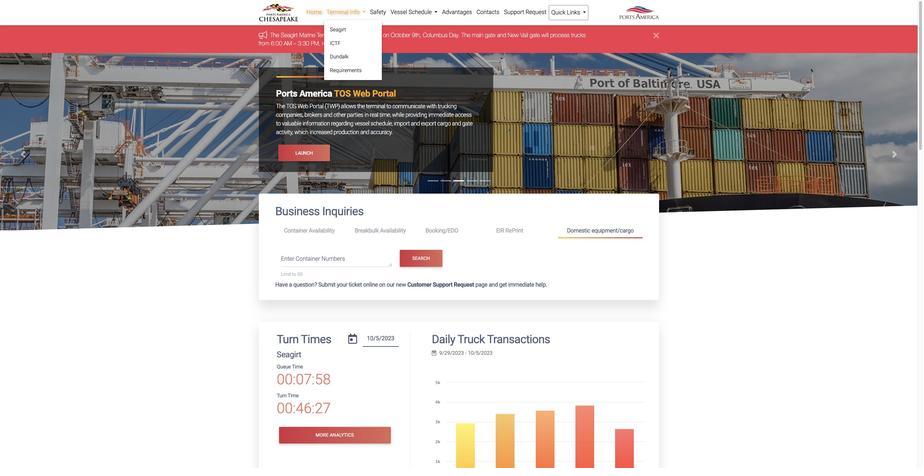 Task type: locate. For each thing, give the bounding box(es) containing it.
tos up allows
[[334, 88, 351, 99]]

2 horizontal spatial to
[[387, 103, 391, 110]]

contacts
[[477, 9, 500, 16]]

0 vertical spatial request
[[526, 9, 547, 16]]

portal up brokers
[[310, 103, 324, 110]]

1 horizontal spatial support
[[504, 9, 525, 16]]

will left process
[[542, 32, 549, 38]]

process
[[551, 32, 570, 38]]

0 horizontal spatial to
[[276, 120, 281, 127]]

immediate inside the tos web portal (twp) allows the terminal to communicate with trucking companies,                         brokers and other parties in real time, while providing immediate access to valuable                         information regarding vessel schedule, import and export cargo and gate activity, which increased production and accuracy.
[[429, 112, 454, 118]]

1 horizontal spatial tos
[[334, 88, 351, 99]]

0 vertical spatial web
[[353, 88, 370, 99]]

equipment/cargo
[[592, 227, 634, 234]]

production
[[334, 129, 359, 136]]

eir reprint
[[497, 227, 524, 234]]

breakbulk
[[355, 227, 379, 234]]

enter container numbers
[[281, 256, 345, 262]]

included.
[[340, 40, 362, 46]]

main content
[[254, 194, 665, 468]]

availability down business inquiries at the left top
[[309, 227, 335, 234]]

0 horizontal spatial tos
[[286, 103, 297, 110]]

1 will from the left
[[353, 32, 360, 38]]

time for 00:46:27
[[288, 393, 299, 399]]

portal
[[373, 88, 396, 99], [310, 103, 324, 110]]

to up 'time,'
[[387, 103, 391, 110]]

requirements
[[330, 67, 362, 74]]

help.
[[536, 282, 548, 288]]

schedule,
[[371, 120, 393, 127]]

support request link
[[502, 5, 549, 19]]

Enter Container Numbers text field
[[281, 255, 393, 267]]

quick links link
[[549, 5, 589, 20]]

None text field
[[363, 333, 399, 347]]

and left new
[[497, 32, 507, 38]]

9/29/2023
[[440, 350, 464, 356]]

business
[[276, 205, 320, 218]]

container down business on the left of page
[[284, 227, 308, 234]]

1 vertical spatial turn
[[277, 393, 287, 399]]

will left the be
[[353, 32, 360, 38]]

page
[[476, 282, 488, 288]]

day.
[[450, 32, 460, 38]]

export
[[421, 120, 436, 127]]

other
[[334, 112, 346, 118]]

new
[[508, 32, 519, 38]]

breakbulk availability
[[355, 227, 406, 234]]

limit to 50
[[281, 272, 303, 277]]

immediate right get
[[509, 282, 535, 288]]

dundalk
[[330, 54, 349, 60]]

support up new
[[504, 9, 525, 16]]

gate right main
[[485, 32, 496, 38]]

web up brokers
[[298, 103, 309, 110]]

1 availability from the left
[[309, 227, 335, 234]]

ictf
[[330, 40, 341, 46]]

vessel schedule
[[391, 9, 434, 16]]

portal up terminal
[[373, 88, 396, 99]]

0 vertical spatial tos
[[334, 88, 351, 99]]

have a question? submit your ticket online on our new customer support request page and get immediate help.
[[276, 282, 548, 288]]

the seagirt marine terminal gates will be open on october 9th, columbus day. the main gate and new vail gate will process trucks from 6:00 am – 3:30 pm, reefers included. link
[[259, 32, 586, 46]]

web
[[353, 88, 370, 99], [298, 103, 309, 110]]

container availability link
[[276, 224, 346, 238]]

immediate
[[429, 112, 454, 118], [509, 282, 535, 288]]

seagirt
[[330, 27, 346, 33], [281, 32, 298, 38], [277, 350, 302, 359]]

request
[[526, 9, 547, 16], [454, 282, 475, 288]]

new
[[396, 282, 406, 288]]

availability inside breakbulk availability link
[[380, 227, 406, 234]]

request left page at the bottom of page
[[454, 282, 475, 288]]

the up the 6:00
[[270, 32, 279, 38]]

availability inside container availability link
[[309, 227, 335, 234]]

and left get
[[489, 282, 498, 288]]

enter
[[281, 256, 295, 262]]

terminal
[[327, 9, 349, 16], [317, 32, 337, 38]]

time up 00:46:27
[[288, 393, 299, 399]]

trucking
[[438, 103, 457, 110]]

1 horizontal spatial availability
[[380, 227, 406, 234]]

terminal up reefers
[[317, 32, 337, 38]]

ictf link
[[327, 37, 379, 50]]

0 horizontal spatial will
[[353, 32, 360, 38]]

question?
[[294, 282, 317, 288]]

the inside the tos web portal (twp) allows the terminal to communicate with trucking companies,                         brokers and other parties in real time, while providing immediate access to valuable                         information regarding vessel schedule, import and export cargo and gate activity, which increased production and accuracy.
[[276, 103, 285, 110]]

the right day. on the top of the page
[[462, 32, 471, 38]]

access
[[455, 112, 472, 118]]

to left 50
[[293, 272, 297, 277]]

the
[[270, 32, 279, 38], [462, 32, 471, 38], [276, 103, 285, 110]]

to up the activity,
[[276, 120, 281, 127]]

0 horizontal spatial availability
[[309, 227, 335, 234]]

0 vertical spatial on
[[383, 32, 390, 38]]

turn up queue
[[277, 333, 299, 347]]

the
[[358, 103, 365, 110]]

the seagirt marine terminal gates will be open on october 9th, columbus day. the main gate and new vail gate will process trucks from 6:00 am – 3:30 pm, reefers included.
[[259, 32, 586, 46]]

seagirt up am
[[281, 32, 298, 38]]

container
[[284, 227, 308, 234], [296, 256, 320, 262]]

open
[[369, 32, 382, 38]]

2 vertical spatial to
[[293, 272, 297, 277]]

portal inside the tos web portal (twp) allows the terminal to communicate with trucking companies,                         brokers and other parties in real time, while providing immediate access to valuable                         information regarding vessel schedule, import and export cargo and gate activity, which increased production and accuracy.
[[310, 103, 324, 110]]

1 vertical spatial portal
[[310, 103, 324, 110]]

1 vertical spatial tos
[[286, 103, 297, 110]]

container up 50
[[296, 256, 320, 262]]

0 vertical spatial container
[[284, 227, 308, 234]]

on right the open
[[383, 32, 390, 38]]

vail
[[521, 32, 528, 38]]

(twp)
[[325, 103, 340, 110]]

from
[[259, 40, 270, 46]]

numbers
[[322, 256, 345, 262]]

and inside 'the seagirt marine terminal gates will be open on october 9th, columbus day. the main gate and new vail gate will process trucks from 6:00 am – 3:30 pm, reefers included.'
[[497, 32, 507, 38]]

0 vertical spatial turn
[[277, 333, 299, 347]]

0 horizontal spatial request
[[454, 282, 475, 288]]

turn up 00:46:27
[[277, 393, 287, 399]]

1 vertical spatial on
[[379, 282, 386, 288]]

terminal inside 'the seagirt marine terminal gates will be open on october 9th, columbus day. the main gate and new vail gate will process trucks from 6:00 am – 3:30 pm, reefers included.'
[[317, 32, 337, 38]]

more
[[316, 433, 329, 438]]

safety
[[370, 9, 386, 16]]

1 horizontal spatial web
[[353, 88, 370, 99]]

gate down access
[[463, 120, 473, 127]]

50
[[298, 272, 303, 277]]

a
[[289, 282, 292, 288]]

time,
[[380, 112, 391, 118]]

1 vertical spatial web
[[298, 103, 309, 110]]

links
[[567, 9, 581, 16]]

calendar week image
[[432, 351, 437, 356]]

transactions
[[488, 333, 551, 347]]

1 vertical spatial time
[[288, 393, 299, 399]]

0 horizontal spatial support
[[433, 282, 453, 288]]

1 vertical spatial to
[[276, 120, 281, 127]]

have
[[276, 282, 288, 288]]

web up the the
[[353, 88, 370, 99]]

1 vertical spatial terminal
[[317, 32, 337, 38]]

0 horizontal spatial web
[[298, 103, 309, 110]]

customer support request link
[[408, 282, 475, 288]]

1 horizontal spatial immediate
[[509, 282, 535, 288]]

2 turn from the top
[[277, 393, 287, 399]]

time inside the queue time 00:07:58
[[292, 364, 303, 370]]

time right queue
[[292, 364, 303, 370]]

availability right breakbulk
[[380, 227, 406, 234]]

more analytics
[[316, 433, 354, 438]]

support right customer
[[433, 282, 453, 288]]

support inside 'link'
[[504, 9, 525, 16]]

marine
[[300, 32, 316, 38]]

1 vertical spatial support
[[433, 282, 453, 288]]

queue
[[277, 364, 291, 370]]

1 horizontal spatial gate
[[485, 32, 496, 38]]

bullhorn image
[[259, 31, 270, 39]]

to
[[387, 103, 391, 110], [276, 120, 281, 127], [293, 272, 297, 277]]

1 vertical spatial request
[[454, 282, 475, 288]]

1 turn from the top
[[277, 333, 299, 347]]

search button
[[400, 250, 443, 267]]

the up companies,
[[276, 103, 285, 110]]

real
[[370, 112, 379, 118]]

1 vertical spatial immediate
[[509, 282, 535, 288]]

america
[[300, 88, 332, 99]]

allows
[[341, 103, 356, 110]]

on left our
[[379, 282, 386, 288]]

0 vertical spatial time
[[292, 364, 303, 370]]

0 vertical spatial to
[[387, 103, 391, 110]]

0 horizontal spatial gate
[[463, 120, 473, 127]]

terminal left info on the top left of page
[[327, 9, 349, 16]]

the seagirt marine terminal gates will be open on october 9th, columbus day. the main gate and new vail gate will process trucks from 6:00 am – 3:30 pm, reefers included. alert
[[0, 25, 918, 53]]

tos up companies,
[[286, 103, 297, 110]]

request left 'quick'
[[526, 9, 547, 16]]

0 vertical spatial portal
[[373, 88, 396, 99]]

1 horizontal spatial request
[[526, 9, 547, 16]]

0 vertical spatial support
[[504, 9, 525, 16]]

0 horizontal spatial portal
[[310, 103, 324, 110]]

immediate up cargo
[[429, 112, 454, 118]]

get
[[500, 282, 507, 288]]

the for the tos web portal (twp) allows the terminal to communicate with trucking companies,                         brokers and other parties in real time, while providing immediate access to valuable                         information regarding vessel schedule, import and export cargo and gate activity, which increased production and accuracy.
[[276, 103, 285, 110]]

and down access
[[452, 120, 461, 127]]

0 horizontal spatial immediate
[[429, 112, 454, 118]]

gate inside the tos web portal (twp) allows the terminal to communicate with trucking companies,                         brokers and other parties in real time, while providing immediate access to valuable                         information regarding vessel schedule, import and export cargo and gate activity, which increased production and accuracy.
[[463, 120, 473, 127]]

turn inside turn time 00:46:27
[[277, 393, 287, 399]]

1 horizontal spatial will
[[542, 32, 549, 38]]

accuracy.
[[371, 129, 393, 136]]

0 vertical spatial immediate
[[429, 112, 454, 118]]

gate
[[485, 32, 496, 38], [530, 32, 540, 38], [463, 120, 473, 127]]

2 availability from the left
[[380, 227, 406, 234]]

container availability
[[284, 227, 335, 234]]

close image
[[654, 31, 660, 40]]

activity,
[[276, 129, 293, 136]]

gate right vail
[[530, 32, 540, 38]]

time inside turn time 00:46:27
[[288, 393, 299, 399]]

and down providing
[[411, 120, 420, 127]]

2 will from the left
[[542, 32, 549, 38]]

providing
[[406, 112, 428, 118]]

booking/edo link
[[417, 224, 488, 238]]



Task type: vqa. For each thing, say whether or not it's contained in the screenshot.
Truck
yes



Task type: describe. For each thing, give the bounding box(es) containing it.
vessel schedule link
[[389, 5, 440, 19]]

truck
[[458, 333, 485, 347]]

analytics
[[330, 433, 354, 438]]

9/29/2023 - 10/5/2023
[[440, 350, 493, 356]]

queue time 00:07:58
[[277, 364, 331, 388]]

more analytics link
[[279, 427, 391, 444]]

00:07:58
[[277, 371, 331, 388]]

turn time 00:46:27
[[277, 393, 331, 417]]

brokers
[[305, 112, 322, 118]]

availability for container availability
[[309, 227, 335, 234]]

availability for breakbulk availability
[[380, 227, 406, 234]]

columbus
[[423, 32, 448, 38]]

web inside the tos web portal (twp) allows the terminal to communicate with trucking companies,                         brokers and other parties in real time, while providing immediate access to valuable                         information regarding vessel schedule, import and export cargo and gate activity, which increased production and accuracy.
[[298, 103, 309, 110]]

companies,
[[276, 112, 304, 118]]

which
[[295, 129, 309, 136]]

domestic
[[567, 227, 591, 234]]

turn for turn time 00:46:27
[[277, 393, 287, 399]]

be
[[362, 32, 368, 38]]

daily
[[432, 333, 456, 347]]

vessel
[[355, 120, 370, 127]]

valuable
[[282, 120, 302, 127]]

advantages link
[[440, 5, 475, 19]]

and down 'vessel'
[[361, 129, 370, 136]]

seagirt up queue
[[277, 350, 302, 359]]

our
[[387, 282, 395, 288]]

launch link
[[278, 145, 330, 161]]

seagirt up ictf
[[330, 27, 346, 33]]

and down (twp)
[[324, 112, 333, 118]]

1 vertical spatial container
[[296, 256, 320, 262]]

seagirt inside 'the seagirt marine terminal gates will be open on october 9th, columbus day. the main gate and new vail gate will process trucks from 6:00 am – 3:30 pm, reefers included.'
[[281, 32, 298, 38]]

regarding
[[331, 120, 354, 127]]

main
[[472, 32, 484, 38]]

main content containing 00:07:58
[[254, 194, 665, 468]]

in
[[365, 112, 369, 118]]

calendar day image
[[349, 334, 357, 344]]

online
[[364, 282, 378, 288]]

limit
[[281, 272, 291, 277]]

tos inside the tos web portal (twp) allows the terminal to communicate with trucking companies,                         brokers and other parties in real time, while providing immediate access to valuable                         information regarding vessel schedule, import and export cargo and gate activity, which increased production and accuracy.
[[286, 103, 297, 110]]

9th,
[[412, 32, 422, 38]]

10/5/2023
[[468, 350, 493, 356]]

2 horizontal spatial gate
[[530, 32, 540, 38]]

search
[[413, 256, 430, 261]]

info
[[350, 9, 360, 16]]

breakbulk availability link
[[346, 224, 417, 238]]

import
[[394, 120, 410, 127]]

request inside 'link'
[[526, 9, 547, 16]]

with
[[427, 103, 437, 110]]

dundalk link
[[327, 50, 379, 64]]

parties
[[347, 112, 364, 118]]

turn times
[[277, 333, 332, 347]]

eir reprint link
[[488, 224, 559, 238]]

customer
[[408, 282, 432, 288]]

0 vertical spatial terminal
[[327, 9, 349, 16]]

eir
[[497, 227, 505, 234]]

requirements link
[[327, 64, 379, 77]]

ticket
[[349, 282, 362, 288]]

time for 00:07:58
[[292, 364, 303, 370]]

am
[[284, 40, 292, 46]]

launch
[[296, 150, 313, 156]]

the for the seagirt marine terminal gates will be open on october 9th, columbus day. the main gate and new vail gate will process trucks from 6:00 am – 3:30 pm, reefers included.
[[270, 32, 279, 38]]

inquiries
[[323, 205, 364, 218]]

on inside 'the seagirt marine terminal gates will be open on october 9th, columbus day. the main gate and new vail gate will process trucks from 6:00 am – 3:30 pm, reefers included.'
[[383, 32, 390, 38]]

trucks
[[572, 32, 586, 38]]

vessel
[[391, 9, 408, 16]]

the tos web portal (twp) allows the terminal to communicate with trucking companies,                         brokers and other parties in real time, while providing immediate access to valuable                         information regarding vessel schedule, import and export cargo and gate activity, which increased production and accuracy.
[[276, 103, 473, 136]]

ports america tos web portal
[[276, 88, 396, 99]]

pm,
[[311, 40, 321, 46]]

booking/edo
[[426, 227, 459, 234]]

october
[[391, 32, 411, 38]]

increased
[[310, 129, 333, 136]]

terminal
[[366, 103, 386, 110]]

turn for turn times
[[277, 333, 299, 347]]

reprint
[[506, 227, 524, 234]]

6:00
[[271, 40, 282, 46]]

while
[[392, 112, 405, 118]]

and inside main content
[[489, 282, 498, 288]]

ports
[[276, 88, 298, 99]]

tos web portal image
[[0, 53, 918, 450]]

-
[[466, 350, 467, 356]]

00:46:27
[[277, 400, 331, 417]]

1 horizontal spatial portal
[[373, 88, 396, 99]]

home link
[[304, 5, 324, 19]]

1 horizontal spatial to
[[293, 272, 297, 277]]

3:30
[[298, 40, 309, 46]]

submit
[[319, 282, 336, 288]]

advantages
[[443, 9, 472, 16]]

seagirt link
[[327, 23, 379, 37]]

contacts link
[[475, 5, 502, 19]]



